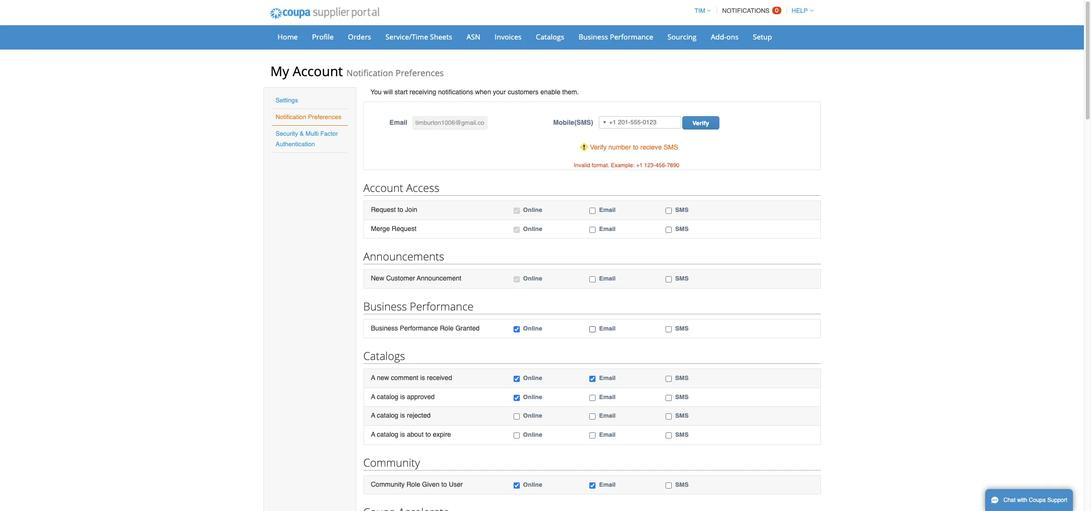 Task type: describe. For each thing, give the bounding box(es) containing it.
home
[[278, 32, 298, 41]]

online for business performance role granted
[[523, 325, 542, 332]]

sms for a new comment is received
[[675, 375, 689, 382]]

merge request
[[371, 225, 417, 232]]

1 vertical spatial preferences
[[308, 113, 341, 121]]

notifications
[[722, 7, 770, 14]]

invoices link
[[488, 30, 528, 44]]

+1 201-555-0123 text field
[[599, 116, 682, 129]]

business performance link
[[572, 30, 659, 44]]

support
[[1047, 497, 1067, 504]]

Telephone country code field
[[600, 117, 609, 128]]

catalogs inside catalogs link
[[536, 32, 564, 41]]

business performance role granted
[[371, 324, 480, 332]]

2 vertical spatial business
[[371, 324, 398, 332]]

sms for a catalog is rejected
[[675, 412, 689, 419]]

orders
[[348, 32, 371, 41]]

verify for verify
[[692, 120, 709, 127]]

email for a new comment is received
[[599, 375, 616, 382]]

new
[[371, 274, 384, 282]]

1 vertical spatial business
[[363, 299, 407, 314]]

verify number to recieve sms
[[590, 143, 678, 151]]

add-
[[711, 32, 726, 41]]

0 horizontal spatial account
[[293, 62, 343, 80]]

service/time sheets
[[385, 32, 452, 41]]

help
[[792, 7, 808, 14]]

sourcing
[[668, 32, 697, 41]]

email for request to join
[[599, 206, 616, 213]]

online for a catalog is about to expire
[[523, 431, 542, 438]]

join
[[405, 206, 417, 213]]

notification inside my account notification preferences
[[346, 67, 393, 79]]

multi
[[306, 130, 319, 137]]

email for a catalog is rejected
[[599, 412, 616, 419]]

to left user
[[441, 480, 447, 488]]

security
[[276, 130, 298, 137]]

home link
[[271, 30, 304, 44]]

rejected
[[407, 412, 431, 419]]

navigation containing notifications 0
[[690, 1, 813, 20]]

online for a new comment is received
[[523, 375, 542, 382]]

email for new customer announcement
[[599, 275, 616, 282]]

you
[[370, 88, 382, 96]]

online for new customer announcement
[[523, 275, 542, 282]]

factor
[[320, 130, 338, 137]]

setup link
[[747, 30, 778, 44]]

coupa supplier portal image
[[263, 1, 386, 25]]

1 vertical spatial notification
[[276, 113, 306, 121]]

a new comment is received
[[371, 374, 452, 382]]

sms for community role given to user
[[675, 481, 689, 488]]

&
[[300, 130, 304, 137]]

format.
[[592, 162, 609, 169]]

1 vertical spatial performance
[[410, 299, 474, 314]]

invoices
[[495, 32, 522, 41]]

chat with coupa support button
[[985, 489, 1073, 511]]

tim
[[695, 7, 705, 14]]

is for about
[[400, 431, 405, 438]]

0 horizontal spatial catalogs
[[363, 348, 405, 364]]

is for approved
[[400, 393, 405, 401]]

verify button
[[682, 116, 719, 130]]

catalog for a catalog is rejected
[[377, 412, 398, 419]]

verify for verify number to recieve sms
[[590, 143, 607, 151]]

merge
[[371, 225, 390, 232]]

add-ons
[[711, 32, 739, 41]]

0
[[775, 7, 778, 14]]

sms for business performance role granted
[[675, 325, 689, 332]]

orders link
[[342, 30, 377, 44]]

2 vertical spatial performance
[[400, 324, 438, 332]]

a for a catalog is about to expire
[[371, 431, 375, 438]]

approved
[[407, 393, 435, 401]]

online for a catalog is rejected
[[523, 412, 542, 419]]

service/time sheets link
[[379, 30, 458, 44]]

sms for a catalog is about to expire
[[675, 431, 689, 438]]

received
[[427, 374, 452, 382]]

online for community role given to user
[[523, 481, 542, 488]]

sheets
[[430, 32, 452, 41]]

sourcing link
[[661, 30, 703, 44]]

invalid
[[574, 162, 590, 169]]

a catalog is about to expire
[[371, 431, 451, 438]]

receiving
[[409, 88, 436, 96]]

authentication
[[276, 141, 315, 148]]

enable
[[540, 88, 560, 96]]

setup
[[753, 32, 772, 41]]

my
[[270, 62, 289, 80]]

online for a catalog is approved
[[523, 393, 542, 401]]

preferences inside my account notification preferences
[[396, 67, 444, 79]]

is left received
[[420, 374, 425, 382]]

catalogs link
[[530, 30, 570, 44]]

chat
[[1003, 497, 1016, 504]]

catalog for a catalog is about to expire
[[377, 431, 398, 438]]

7890
[[667, 162, 679, 169]]

sms for new customer announcement
[[675, 275, 689, 282]]

announcement
[[417, 274, 461, 282]]

to right the about at the left bottom of the page
[[425, 431, 431, 438]]

recieve
[[640, 143, 662, 151]]

will
[[384, 88, 393, 96]]

ons
[[726, 32, 739, 41]]

a for a catalog is rejected
[[371, 412, 375, 419]]

notification preferences
[[276, 113, 341, 121]]

my account notification preferences
[[270, 62, 444, 80]]

customers
[[508, 88, 538, 96]]

account access
[[363, 180, 439, 195]]

sms for merge request
[[675, 225, 689, 232]]

community role given to user
[[371, 480, 463, 488]]

access
[[406, 180, 439, 195]]

granted
[[455, 324, 480, 332]]

email for merge request
[[599, 225, 616, 232]]



Task type: vqa. For each thing, say whether or not it's contained in the screenshot.
Logo
no



Task type: locate. For each thing, give the bounding box(es) containing it.
chat with coupa support
[[1003, 497, 1067, 504]]

email for business performance role granted
[[599, 325, 616, 332]]

1 online from the top
[[523, 206, 542, 213]]

example:
[[611, 162, 635, 169]]

role left granted
[[440, 324, 454, 332]]

email for a catalog is about to expire
[[599, 431, 616, 438]]

2 catalog from the top
[[377, 412, 398, 419]]

account up "request to join"
[[363, 180, 403, 195]]

1 vertical spatial role
[[406, 480, 420, 488]]

sms for a catalog is approved
[[675, 393, 689, 401]]

catalog down a catalog is approved at left bottom
[[377, 412, 398, 419]]

0 vertical spatial request
[[371, 206, 396, 213]]

0 vertical spatial notification
[[346, 67, 393, 79]]

asn link
[[460, 30, 487, 44]]

with
[[1017, 497, 1027, 504]]

request up "merge"
[[371, 206, 396, 213]]

8 online from the top
[[523, 431, 542, 438]]

a catalog is approved
[[371, 393, 435, 401]]

coupa
[[1029, 497, 1046, 504]]

0 vertical spatial account
[[293, 62, 343, 80]]

0 horizontal spatial preferences
[[308, 113, 341, 121]]

your
[[493, 88, 506, 96]]

notifications
[[438, 88, 473, 96]]

0 horizontal spatial role
[[406, 480, 420, 488]]

catalog down the a catalog is rejected
[[377, 431, 398, 438]]

online
[[523, 206, 542, 213], [523, 225, 542, 232], [523, 275, 542, 282], [523, 325, 542, 332], [523, 375, 542, 382], [523, 393, 542, 401], [523, 412, 542, 419], [523, 431, 542, 438], [523, 481, 542, 488]]

0 vertical spatial business performance
[[579, 32, 653, 41]]

request down join
[[392, 225, 417, 232]]

0 vertical spatial catalogs
[[536, 32, 564, 41]]

business performance
[[579, 32, 653, 41], [363, 299, 474, 314]]

role
[[440, 324, 454, 332], [406, 480, 420, 488]]

1 vertical spatial account
[[363, 180, 403, 195]]

settings
[[276, 97, 298, 104]]

1 horizontal spatial catalogs
[[536, 32, 564, 41]]

email for a catalog is approved
[[599, 393, 616, 401]]

5 online from the top
[[523, 375, 542, 382]]

account down "profile" link on the top of the page
[[293, 62, 343, 80]]

catalogs right invoices "link"
[[536, 32, 564, 41]]

123-
[[644, 162, 656, 169]]

community for community
[[363, 455, 420, 470]]

1 vertical spatial catalogs
[[363, 348, 405, 364]]

new customer announcement
[[371, 274, 461, 282]]

0 vertical spatial verify
[[692, 120, 709, 127]]

1 a from the top
[[371, 374, 375, 382]]

is for rejected
[[400, 412, 405, 419]]

notification preferences link
[[276, 113, 341, 121]]

them.
[[562, 88, 579, 96]]

2 vertical spatial catalog
[[377, 431, 398, 438]]

1 vertical spatial community
[[371, 480, 405, 488]]

business
[[579, 32, 608, 41], [363, 299, 407, 314], [371, 324, 398, 332]]

0 horizontal spatial business performance
[[363, 299, 474, 314]]

when
[[475, 88, 491, 96]]

a down a catalog is approved at left bottom
[[371, 412, 375, 419]]

sms for request to join
[[675, 206, 689, 213]]

a
[[371, 374, 375, 382], [371, 393, 375, 401], [371, 412, 375, 419], [371, 431, 375, 438]]

catalogs up new
[[363, 348, 405, 364]]

+1
[[636, 162, 643, 169]]

3 catalog from the top
[[377, 431, 398, 438]]

notification down settings
[[276, 113, 306, 121]]

new
[[377, 374, 389, 382]]

catalog
[[377, 393, 398, 401], [377, 412, 398, 419], [377, 431, 398, 438]]

navigation
[[690, 1, 813, 20]]

announcements
[[363, 249, 444, 264]]

1 horizontal spatial account
[[363, 180, 403, 195]]

1 vertical spatial verify
[[590, 143, 607, 151]]

a for a new comment is received
[[371, 374, 375, 382]]

business performance inside business performance link
[[579, 32, 653, 41]]

6 online from the top
[[523, 393, 542, 401]]

None checkbox
[[514, 208, 520, 214], [514, 227, 520, 233], [666, 227, 672, 233], [514, 276, 520, 283], [590, 276, 596, 283], [666, 276, 672, 283], [590, 376, 596, 382], [514, 395, 520, 401], [666, 395, 672, 401], [590, 414, 596, 420], [666, 414, 672, 420], [590, 433, 596, 439], [514, 482, 520, 489], [514, 208, 520, 214], [514, 227, 520, 233], [666, 227, 672, 233], [514, 276, 520, 283], [590, 276, 596, 283], [666, 276, 672, 283], [590, 376, 596, 382], [514, 395, 520, 401], [666, 395, 672, 401], [590, 414, 596, 420], [666, 414, 672, 420], [590, 433, 596, 439], [514, 482, 520, 489]]

a for a catalog is approved
[[371, 393, 375, 401]]

given
[[422, 480, 439, 488]]

notification
[[346, 67, 393, 79], [276, 113, 306, 121]]

request to join
[[371, 206, 417, 213]]

0 vertical spatial community
[[363, 455, 420, 470]]

0 vertical spatial performance
[[610, 32, 653, 41]]

customer
[[386, 274, 415, 282]]

tim link
[[690, 7, 711, 14]]

0 vertical spatial business
[[579, 32, 608, 41]]

0 horizontal spatial verify
[[590, 143, 607, 151]]

0 vertical spatial role
[[440, 324, 454, 332]]

community for community role given to user
[[371, 480, 405, 488]]

to left recieve
[[633, 143, 638, 151]]

is left the about at the left bottom of the page
[[400, 431, 405, 438]]

3 online from the top
[[523, 275, 542, 282]]

security & multi factor authentication
[[276, 130, 338, 148]]

about
[[407, 431, 424, 438]]

comment
[[391, 374, 418, 382]]

email for community role given to user
[[599, 481, 616, 488]]

None text field
[[413, 116, 487, 130]]

is
[[420, 374, 425, 382], [400, 393, 405, 401], [400, 412, 405, 419], [400, 431, 405, 438]]

catalog for a catalog is approved
[[377, 393, 398, 401]]

2 online from the top
[[523, 225, 542, 232]]

profile
[[312, 32, 334, 41]]

telephone country code image
[[603, 121, 606, 123]]

4 online from the top
[[523, 325, 542, 332]]

1 horizontal spatial preferences
[[396, 67, 444, 79]]

1 vertical spatial request
[[392, 225, 417, 232]]

community
[[363, 455, 420, 470], [371, 480, 405, 488]]

community left given
[[371, 480, 405, 488]]

7 online from the top
[[523, 412, 542, 419]]

1 horizontal spatial notification
[[346, 67, 393, 79]]

add-ons link
[[705, 30, 745, 44]]

settings link
[[276, 97, 298, 104]]

0 vertical spatial preferences
[[396, 67, 444, 79]]

account
[[293, 62, 343, 80], [363, 180, 403, 195]]

1 horizontal spatial verify
[[692, 120, 709, 127]]

profile link
[[306, 30, 340, 44]]

online for request to join
[[523, 206, 542, 213]]

invalid format. example: +1 123-456-7890
[[574, 162, 679, 169]]

1 horizontal spatial role
[[440, 324, 454, 332]]

community up community role given to user
[[363, 455, 420, 470]]

start
[[395, 88, 408, 96]]

0 horizontal spatial notification
[[276, 113, 306, 121]]

notification up you
[[346, 67, 393, 79]]

verify
[[692, 120, 709, 127], [590, 143, 607, 151]]

expire
[[433, 431, 451, 438]]

is left approved
[[400, 393, 405, 401]]

preferences up factor
[[308, 113, 341, 121]]

to left join
[[398, 206, 403, 213]]

9 online from the top
[[523, 481, 542, 488]]

mobile(sms)
[[553, 119, 593, 126]]

user
[[449, 480, 463, 488]]

sms
[[664, 143, 678, 151], [675, 206, 689, 213], [675, 225, 689, 232], [675, 275, 689, 282], [675, 325, 689, 332], [675, 375, 689, 382], [675, 393, 689, 401], [675, 412, 689, 419], [675, 431, 689, 438], [675, 481, 689, 488]]

1 catalog from the top
[[377, 393, 398, 401]]

1 vertical spatial catalog
[[377, 412, 398, 419]]

asn
[[467, 32, 480, 41]]

a down the a catalog is rejected
[[371, 431, 375, 438]]

a catalog is rejected
[[371, 412, 431, 419]]

catalog down new
[[377, 393, 398, 401]]

is left rejected
[[400, 412, 405, 419]]

notifications 0
[[722, 7, 778, 14]]

service/time
[[385, 32, 428, 41]]

to
[[633, 143, 638, 151], [398, 206, 403, 213], [425, 431, 431, 438], [441, 480, 447, 488]]

0 vertical spatial catalog
[[377, 393, 398, 401]]

a up the a catalog is rejected
[[371, 393, 375, 401]]

verify inside button
[[692, 120, 709, 127]]

online for merge request
[[523, 225, 542, 232]]

a left new
[[371, 374, 375, 382]]

1 horizontal spatial business performance
[[579, 32, 653, 41]]

1 vertical spatial business performance
[[363, 299, 474, 314]]

security & multi factor authentication link
[[276, 130, 338, 148]]

preferences up receiving
[[396, 67, 444, 79]]

role left given
[[406, 480, 420, 488]]

4 a from the top
[[371, 431, 375, 438]]

email
[[390, 119, 407, 126], [599, 206, 616, 213], [599, 225, 616, 232], [599, 275, 616, 282], [599, 325, 616, 332], [599, 375, 616, 382], [599, 393, 616, 401], [599, 412, 616, 419], [599, 431, 616, 438], [599, 481, 616, 488]]

number
[[608, 143, 631, 151]]

help link
[[787, 7, 813, 14]]

None checkbox
[[590, 208, 596, 214], [666, 208, 672, 214], [590, 227, 596, 233], [514, 326, 520, 332], [590, 326, 596, 332], [666, 326, 672, 332], [514, 376, 520, 382], [666, 376, 672, 382], [590, 395, 596, 401], [514, 414, 520, 420], [514, 433, 520, 439], [666, 433, 672, 439], [590, 482, 596, 489], [666, 482, 672, 489], [590, 208, 596, 214], [666, 208, 672, 214], [590, 227, 596, 233], [514, 326, 520, 332], [590, 326, 596, 332], [666, 326, 672, 332], [514, 376, 520, 382], [666, 376, 672, 382], [590, 395, 596, 401], [514, 414, 520, 420], [514, 433, 520, 439], [666, 433, 672, 439], [590, 482, 596, 489], [666, 482, 672, 489]]

456-
[[656, 162, 667, 169]]

you will start receiving notifications when your customers enable them.
[[370, 88, 579, 96]]

2 a from the top
[[371, 393, 375, 401]]

catalogs
[[536, 32, 564, 41], [363, 348, 405, 364]]

3 a from the top
[[371, 412, 375, 419]]



